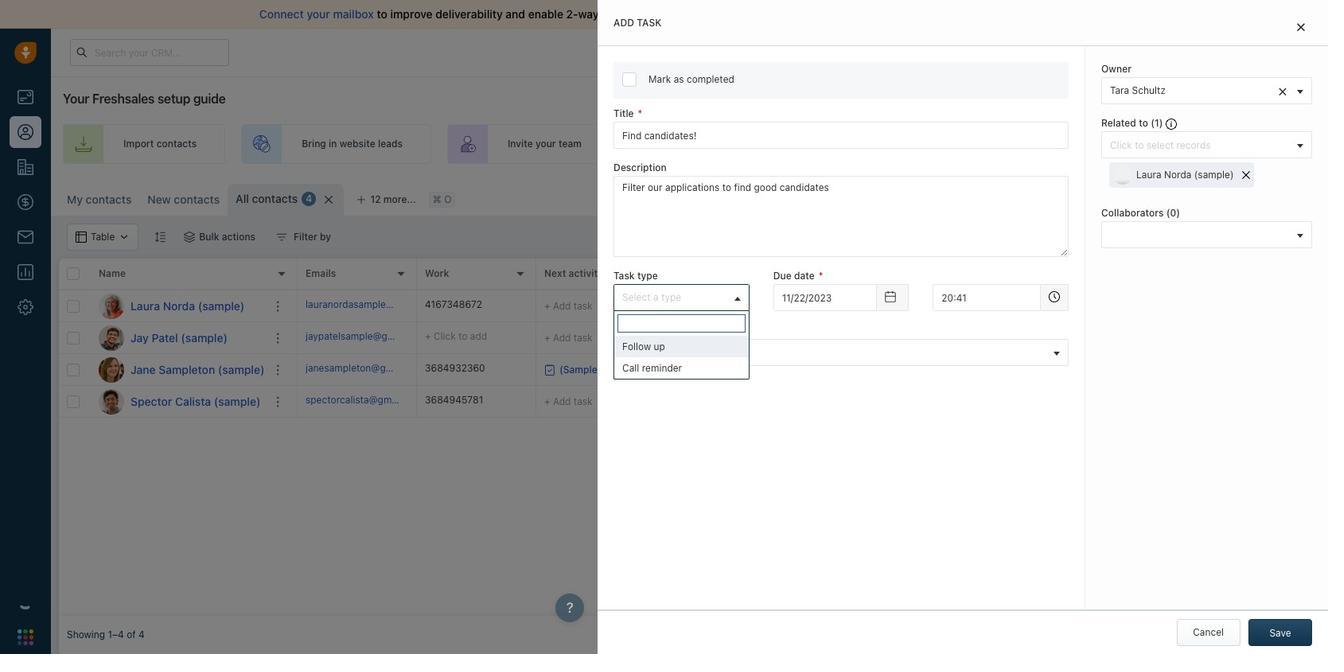 Task type: locate. For each thing, give the bounding box(es) containing it.
0 horizontal spatial )
[[1159, 117, 1163, 129]]

0 horizontal spatial 4
[[138, 629, 145, 641]]

task inside × tab panel
[[637, 17, 662, 29]]

select up call
[[622, 346, 651, 358]]

spectorcalista@gmail.com
[[306, 394, 424, 406]]

name row
[[59, 259, 298, 290]]

1 vertical spatial + add task
[[544, 331, 593, 343]]

1 vertical spatial laura
[[131, 299, 160, 312]]

0 horizontal spatial container_wx8msf4aqz5i3rn1 image
[[276, 232, 287, 243]]

of right sync
[[629, 7, 640, 21]]

contacts for import
[[156, 138, 197, 150]]

laura inside laura norda (sample) link
[[131, 299, 160, 312]]

task type
[[614, 270, 658, 282]]

improve
[[390, 7, 433, 21]]

laura
[[1136, 169, 1162, 181], [131, 299, 160, 312]]

1 vertical spatial 4
[[138, 629, 145, 641]]

) right collaborators
[[1176, 207, 1180, 219]]

norda down name row at the left top
[[163, 299, 195, 312]]

freshworks switcher image
[[18, 629, 33, 645]]

contacts right the import
[[156, 138, 197, 150]]

more...
[[383, 193, 416, 205]]

1 leads from the left
[[378, 138, 403, 150]]

1 vertical spatial in
[[329, 138, 337, 150]]

up
[[1134, 138, 1146, 150], [654, 341, 665, 353]]

press space to select this row. row containing 18
[[298, 322, 1320, 354]]

bulk actions
[[199, 231, 256, 243]]

0 horizontal spatial sales
[[940, 138, 964, 150]]

0 horizontal spatial (
[[1151, 117, 1155, 129]]

4 right 1–4 at the bottom left of the page
[[138, 629, 145, 641]]

1 horizontal spatial )
[[1176, 207, 1180, 219]]

send email image
[[1171, 46, 1182, 59]]

name
[[99, 268, 126, 280]]

0 vertical spatial + add task
[[544, 300, 593, 312]]

l image
[[99, 293, 124, 319]]

select left a
[[622, 292, 651, 304]]

ends
[[933, 47, 954, 57]]

3 + click to add from the top
[[783, 364, 845, 376]]

2 sales from the left
[[1171, 138, 1195, 150]]

1 qualified from the top
[[1039, 300, 1079, 312]]

add for 3684945781
[[553, 395, 571, 407]]

type up select a type at the top
[[637, 270, 658, 282]]

row group containing 37
[[298, 290, 1320, 418]]

laura down set up your sales pipeline 'link'
[[1136, 169, 1162, 181]]

your left 'freshsales'
[[63, 92, 89, 106]]

Start typing the details about the task… text field
[[614, 176, 1069, 257]]

schultz for 18
[[943, 332, 977, 344]]

0 vertical spatial + click to add
[[783, 300, 845, 312]]

up up reminder
[[654, 341, 665, 353]]

trial
[[915, 47, 931, 57]]

all contacts 4
[[236, 192, 312, 205]]

guide
[[193, 92, 226, 106]]

None text field
[[933, 284, 1041, 311]]

1 vertical spatial qualified
[[1039, 364, 1079, 376]]

select inside button
[[622, 346, 651, 358]]

container_wx8msf4aqz5i3rn1 image
[[276, 232, 287, 243], [544, 364, 555, 375]]

1 horizontal spatial (
[[1166, 207, 1170, 219]]

+ click to add for 18
[[783, 332, 845, 344]]

0 vertical spatial in
[[956, 47, 963, 57]]

0 horizontal spatial team
[[559, 138, 582, 150]]

sales
[[940, 138, 964, 150], [1171, 138, 1195, 150]]

in left 21
[[956, 47, 963, 57]]

laura norda (sample) down click to select records 'search field'
[[1136, 169, 1234, 181]]

( right collaborators
[[1166, 207, 1170, 219]]

set up your sales pipeline link
[[1056, 124, 1263, 164]]

click for 18
[[792, 332, 814, 344]]

contacts right new
[[174, 193, 220, 206]]

contacts right all
[[252, 192, 298, 205]]

(sample) for the press space to select this row. row containing jane sampleton (sample)
[[218, 362, 265, 376]]

laura norda (sample) inside × tab panel
[[1136, 169, 1234, 181]]

norda down the set up your sales pipeline
[[1164, 169, 1192, 181]]

0 vertical spatial )
[[1159, 117, 1163, 129]]

of right 1–4 at the bottom left of the page
[[127, 629, 136, 641]]

cancel button
[[1177, 619, 1240, 646]]

(sample) up jay patel (sample)
[[198, 299, 245, 312]]

0 horizontal spatial leads
[[378, 138, 403, 150]]

Title text field
[[614, 122, 1069, 149]]

(sample) down pipeline
[[1194, 169, 1234, 181]]

sales right create
[[940, 138, 964, 150]]

collaborators ( 0 )
[[1101, 207, 1180, 219]]

jane sampleton (sample) link
[[131, 362, 265, 378]]

2 leads from the left
[[716, 138, 741, 150]]

0 vertical spatial norda
[[1164, 169, 1192, 181]]

0 vertical spatial container_wx8msf4aqz5i3rn1 image
[[276, 232, 287, 243]]

1 vertical spatial container_wx8msf4aqz5i3rn1 image
[[544, 364, 555, 375]]

team inside 'link'
[[778, 138, 802, 150]]

0 horizontal spatial laura
[[131, 299, 160, 312]]

next activity
[[544, 268, 603, 280]]

select inside dropdown button
[[622, 292, 651, 304]]

follow up
[[622, 341, 665, 353]]

set
[[1116, 138, 1131, 150]]

select for select an outcome
[[622, 346, 651, 358]]

in right bring at the top of page
[[329, 138, 337, 150]]

1 horizontal spatial 4
[[306, 193, 312, 205]]

outcome
[[614, 324, 656, 336]]

qualified for 50
[[1039, 364, 1079, 376]]

3 + add task from the top
[[544, 395, 593, 407]]

2 vertical spatial + click to add
[[783, 364, 845, 376]]

grid
[[59, 257, 1320, 616]]

customize table button
[[979, 184, 1089, 211]]

0 vertical spatial of
[[629, 7, 640, 21]]

calista
[[175, 394, 211, 408]]

2 team from the left
[[778, 138, 802, 150]]

qualified for 37
[[1039, 300, 1079, 312]]

contacts for new
[[174, 193, 220, 206]]

up inside set up your sales pipeline 'link'
[[1134, 138, 1146, 150]]

related
[[1101, 117, 1136, 129]]

qualified down unqualified
[[1039, 364, 1079, 376]]

your for your freshsales setup guide
[[63, 92, 89, 106]]

+ add task
[[544, 300, 593, 312], [544, 331, 593, 343], [544, 395, 593, 407]]

2 + click to add from the top
[[783, 332, 845, 344]]

12 more...
[[370, 193, 416, 205]]

follow up option
[[614, 336, 749, 358]]

select
[[622, 292, 651, 304], [622, 346, 651, 358]]

leads right route
[[716, 138, 741, 150]]

1 + add task from the top
[[544, 300, 593, 312]]

follow
[[622, 341, 651, 353]]

1 sales from the left
[[940, 138, 964, 150]]

call
[[622, 362, 639, 374]]

route
[[687, 138, 714, 150]]

0 vertical spatial laura norda (sample)
[[1136, 169, 1234, 181]]

1 vertical spatial norda
[[163, 299, 195, 312]]

list box containing follow up
[[614, 336, 749, 379]]

None search field
[[1106, 227, 1292, 244], [618, 315, 745, 333], [1106, 227, 1292, 244], [618, 315, 745, 333]]

contacts right my
[[86, 193, 132, 206]]

2-
[[566, 7, 578, 21]]

unqualified
[[1039, 332, 1091, 344]]

contacts for my
[[86, 193, 132, 206]]

1 horizontal spatial of
[[629, 7, 640, 21]]

21
[[966, 47, 975, 57]]

your down 1
[[1148, 138, 1169, 150]]

leads right website
[[378, 138, 403, 150]]

0 horizontal spatial laura norda (sample)
[[131, 299, 245, 312]]

container_wx8msf4aqz5i3rn1 image for 18
[[906, 332, 918, 343]]

your freshsales setup guide
[[63, 92, 226, 106]]

laura up 'jay'
[[131, 299, 160, 312]]

activity
[[569, 268, 603, 280]]

score
[[664, 268, 691, 280]]

1 horizontal spatial laura
[[1136, 169, 1162, 181]]

1 horizontal spatial up
[[1134, 138, 1146, 150]]

norda
[[1164, 169, 1192, 181], [163, 299, 195, 312]]

deliverability
[[436, 7, 503, 21]]

tara schultz for 37
[[922, 300, 977, 312]]

jay patel (sample) link
[[131, 330, 228, 346]]

1 horizontal spatial leads
[[716, 138, 741, 150]]

2 vertical spatial + add task
[[544, 395, 593, 407]]

1 horizontal spatial norda
[[1164, 169, 1192, 181]]

1 vertical spatial select
[[622, 346, 651, 358]]

website
[[340, 138, 375, 150]]

1 vertical spatial + click to add
[[783, 332, 845, 344]]

1 vertical spatial of
[[127, 629, 136, 641]]

press space to select this row. row containing spectorcalista@gmail.com
[[298, 386, 1320, 418]]

0 horizontal spatial norda
[[163, 299, 195, 312]]

0 horizontal spatial of
[[127, 629, 136, 641]]

team
[[559, 138, 582, 150], [778, 138, 802, 150]]

1 team from the left
[[559, 138, 582, 150]]

1 vertical spatial your
[[63, 92, 89, 106]]

your for your trial ends in 21 days
[[893, 47, 912, 57]]

0 vertical spatial your
[[893, 47, 912, 57]]

tara schultz
[[1110, 84, 1166, 96], [922, 300, 977, 312], [922, 332, 977, 344], [922, 364, 977, 376]]

up inside follow up option
[[654, 341, 665, 353]]

way
[[578, 7, 599, 21]]

row group containing laura norda (sample)
[[59, 290, 298, 418]]

(sample) right sampleton
[[218, 362, 265, 376]]

click for 50
[[792, 364, 814, 376]]

close image
[[1297, 22, 1305, 32]]

1 horizontal spatial your
[[893, 47, 912, 57]]

0 vertical spatial 4
[[306, 193, 312, 205]]

(sample) for the press space to select this row. row containing laura norda (sample)
[[198, 299, 245, 312]]

sales left pipeline
[[1171, 138, 1195, 150]]

1 select from the top
[[622, 292, 651, 304]]

(
[[1151, 117, 1155, 129], [1166, 207, 1170, 219]]

norda inside × tab panel
[[1164, 169, 1192, 181]]

0 vertical spatial qualified
[[1039, 300, 1079, 312]]

2 row group from the left
[[298, 290, 1320, 418]]

jane
[[131, 362, 156, 376]]

route leads to your team
[[687, 138, 802, 150]]

(sample) right calista
[[214, 394, 261, 408]]

of
[[629, 7, 640, 21], [127, 629, 136, 641]]

0 vertical spatial laura
[[1136, 169, 1162, 181]]

to
[[377, 7, 387, 21], [1139, 117, 1148, 129], [743, 138, 753, 150], [817, 300, 826, 312], [458, 330, 468, 342], [817, 332, 826, 344], [817, 364, 826, 376]]

press space to select this row. row
[[59, 290, 298, 322], [298, 290, 1320, 322], [59, 322, 298, 354], [298, 322, 1320, 354], [59, 354, 298, 386], [298, 354, 1320, 386], [59, 386, 298, 418], [298, 386, 1320, 418]]

0 horizontal spatial your
[[63, 92, 89, 106]]

collaborators
[[1101, 207, 1164, 219]]

schultz inside × tab panel
[[1132, 84, 1166, 96]]

1 vertical spatial type
[[661, 292, 681, 304]]

2 select from the top
[[622, 346, 651, 358]]

tara
[[1110, 84, 1129, 96], [922, 300, 941, 312], [922, 332, 941, 344], [922, 364, 941, 376]]

select an outcome button
[[614, 339, 1069, 366]]

norda inside 'grid'
[[163, 299, 195, 312]]

by
[[320, 231, 331, 243]]

my
[[67, 193, 83, 206]]

add
[[828, 300, 845, 312], [470, 330, 487, 342], [828, 332, 845, 344], [828, 364, 845, 376]]

+ click to add for 37
[[783, 300, 845, 312]]

mark
[[649, 73, 671, 85]]

( up the set up your sales pipeline
[[1151, 117, 1155, 129]]

spectorcalista@gmail.com link
[[306, 393, 424, 410]]

1 vertical spatial laura norda (sample)
[[131, 299, 245, 312]]

1 vertical spatial (
[[1166, 207, 1170, 219]]

-- text field
[[773, 284, 877, 311]]

cell
[[1133, 290, 1253, 322], [1253, 290, 1320, 322], [1133, 322, 1253, 353], [1253, 322, 1320, 353], [1133, 354, 1253, 385], [1253, 354, 1320, 385], [656, 386, 775, 417], [775, 386, 894, 417], [894, 386, 1014, 417], [1133, 386, 1253, 417], [1253, 386, 1320, 417]]

0 horizontal spatial up
[[654, 341, 665, 353]]

12
[[370, 193, 381, 205]]

1 + click to add from the top
[[783, 300, 845, 312]]

connect your mailbox to improve deliverability and enable 2-way sync of email conversations.
[[259, 7, 751, 21]]

1 vertical spatial up
[[654, 341, 665, 353]]

container_wx8msf4aqz5i3rn1 image inside filter by button
[[276, 232, 287, 243]]

0 vertical spatial select
[[622, 292, 651, 304]]

up right set
[[1134, 138, 1146, 150]]

laura norda (sample) down name row at the left top
[[131, 299, 245, 312]]

1 horizontal spatial laura norda (sample)
[[1136, 169, 1234, 181]]

0 vertical spatial up
[[1134, 138, 1146, 150]]

qualified up unqualified
[[1039, 300, 1079, 312]]

task for 3684945781
[[574, 395, 593, 407]]

1 horizontal spatial sales
[[1171, 138, 1195, 150]]

bulk
[[199, 231, 219, 243]]

contacts for all
[[252, 192, 298, 205]]

4 up 'filter by'
[[306, 193, 312, 205]]

Search your CRM... text field
[[70, 39, 229, 66]]

type right a
[[661, 292, 681, 304]]

1 horizontal spatial type
[[661, 292, 681, 304]]

your left trial on the top of page
[[893, 47, 912, 57]]

create sales sequence
[[907, 138, 1011, 150]]

0 horizontal spatial type
[[637, 270, 658, 282]]

emails
[[306, 268, 336, 280]]

import contacts link
[[63, 124, 225, 164]]

task
[[637, 17, 662, 29], [574, 300, 593, 312], [574, 331, 593, 343], [574, 395, 593, 407]]

container_wx8msf4aqz5i3rn1 image
[[184, 232, 195, 243], [906, 300, 918, 312], [906, 332, 918, 343], [906, 364, 918, 375]]

2 + add task from the top
[[544, 331, 593, 343]]

0 vertical spatial (
[[1151, 117, 1155, 129]]

press space to select this row. row containing jay patel (sample)
[[59, 322, 298, 354]]

janesampleton@gmail.com link
[[306, 361, 426, 378]]

your right invite
[[536, 138, 556, 150]]

add
[[614, 17, 634, 29], [553, 300, 571, 312], [553, 331, 571, 343], [553, 395, 571, 407]]

× tab panel
[[598, 0, 1328, 654]]

s image
[[99, 389, 124, 414]]

) up the set up your sales pipeline
[[1159, 117, 1163, 129]]

1 horizontal spatial team
[[778, 138, 802, 150]]

list box
[[614, 336, 749, 379]]

2 qualified from the top
[[1039, 364, 1079, 376]]

row group
[[59, 290, 298, 418], [298, 290, 1320, 418]]

add for 50
[[828, 364, 845, 376]]

call reminder
[[622, 362, 682, 374]]

+
[[544, 300, 550, 312], [783, 300, 789, 312], [425, 330, 431, 342], [544, 331, 550, 343], [783, 332, 789, 344], [783, 364, 789, 376], [544, 395, 550, 407]]

add inside × tab panel
[[614, 17, 634, 29]]

1 row group from the left
[[59, 290, 298, 418]]

+ click to add for 50
[[783, 364, 845, 376]]

(sample) up jane sampleton (sample)
[[181, 331, 228, 344]]



Task type: vqa. For each thing, say whether or not it's contained in the screenshot.
the bottommost '('
yes



Task type: describe. For each thing, give the bounding box(es) containing it.
your left the mailbox
[[307, 7, 330, 21]]

owner
[[1101, 63, 1132, 75]]

⌘ o
[[433, 194, 452, 206]]

janesampleton@gmail.com 3684932360
[[306, 362, 485, 374]]

laura inside × tab panel
[[1136, 169, 1162, 181]]

press space to select this row. row containing jane sampleton (sample)
[[59, 354, 298, 386]]

completed
[[687, 73, 734, 85]]

(sample) for the press space to select this row. row containing spector calista (sample)
[[214, 394, 261, 408]]

explore
[[1028, 46, 1062, 58]]

1 horizontal spatial in
[[956, 47, 963, 57]]

× dialog
[[598, 0, 1328, 654]]

add task
[[614, 17, 662, 29]]

bring
[[302, 138, 326, 150]]

plans
[[1065, 46, 1089, 58]]

press space to select this row. row containing 50
[[298, 354, 1320, 386]]

a
[[653, 292, 659, 304]]

1–4
[[108, 629, 124, 641]]

jaypatelsample@gmail.com link
[[306, 329, 428, 346]]

lauranordasample@gmail.com link
[[306, 298, 441, 314]]

connect
[[259, 7, 304, 21]]

call reminder option
[[614, 358, 749, 379]]

container_wx8msf4aqz5i3rn1 image inside the 'bulk actions' button
[[184, 232, 195, 243]]

tara schultz for 50
[[922, 364, 977, 376]]

0 horizontal spatial in
[[329, 138, 337, 150]]

press space to select this row. row containing spector calista (sample)
[[59, 386, 298, 418]]

all
[[236, 192, 249, 205]]

select a type
[[622, 292, 681, 304]]

bring in website leads link
[[241, 124, 431, 164]]

to inside route leads to your team 'link'
[[743, 138, 753, 150]]

add for 18
[[828, 332, 845, 344]]

sales inside 'link'
[[1171, 138, 1195, 150]]

task for + click to add
[[574, 331, 593, 343]]

sampleton
[[159, 362, 215, 376]]

o
[[444, 194, 452, 206]]

laura norda (sample) link
[[131, 298, 245, 314]]

sequence
[[966, 138, 1011, 150]]

0
[[1170, 207, 1176, 219]]

next
[[544, 268, 566, 280]]

list box inside × tab panel
[[614, 336, 749, 379]]

schultz for 37
[[943, 300, 977, 312]]

+ add task for 37
[[544, 300, 593, 312]]

jaypatelsample@gmail.com + click to add
[[306, 330, 487, 342]]

1 horizontal spatial container_wx8msf4aqz5i3rn1 image
[[544, 364, 555, 375]]

title
[[614, 107, 634, 119]]

days
[[978, 47, 997, 57]]

j image
[[99, 357, 124, 382]]

janesampleton@gmail.com
[[306, 362, 426, 374]]

add for 4167348672
[[553, 300, 571, 312]]

schultz for 50
[[943, 364, 977, 376]]

j image
[[99, 325, 124, 351]]

leads inside 'link'
[[716, 138, 741, 150]]

1
[[1155, 117, 1159, 129]]

tara for 37
[[922, 300, 941, 312]]

12 more... button
[[348, 189, 425, 211]]

pipeline
[[1198, 138, 1234, 150]]

spector calista (sample) link
[[131, 394, 261, 409]]

(sample) inside × tab panel
[[1194, 169, 1234, 181]]

type inside dropdown button
[[661, 292, 681, 304]]

invite your team
[[508, 138, 582, 150]]

select an outcome
[[622, 346, 706, 358]]

container_wx8msf4aqz5i3rn1 image for 50
[[906, 364, 918, 375]]

my contacts
[[67, 193, 132, 206]]

1 vertical spatial )
[[1176, 207, 1180, 219]]

add for 37
[[828, 300, 845, 312]]

create
[[907, 138, 937, 150]]

tara schultz for 18
[[922, 332, 977, 344]]

explore plans link
[[1019, 43, 1098, 62]]

new
[[148, 193, 171, 206]]

customize table
[[1004, 191, 1079, 203]]

invite your team link
[[447, 124, 610, 164]]

description
[[614, 162, 667, 174]]

date
[[794, 270, 815, 282]]

(sample) for the press space to select this row. row containing jay patel (sample)
[[181, 331, 228, 344]]

task
[[614, 270, 635, 282]]

table
[[1055, 191, 1079, 203]]

Click to select records search field
[[1106, 137, 1292, 154]]

up for set
[[1134, 138, 1146, 150]]

customize
[[1004, 191, 1053, 203]]

tara inside × tab panel
[[1110, 84, 1129, 96]]

new contacts
[[148, 193, 220, 206]]

37
[[664, 298, 679, 313]]

import contacts
[[123, 138, 197, 150]]

mark as completed
[[649, 73, 734, 85]]

tara schultz inside × tab panel
[[1110, 84, 1166, 96]]

3684945781
[[425, 394, 483, 406]]

50
[[664, 362, 680, 376]]

explore plans
[[1028, 46, 1089, 58]]

reminder
[[642, 362, 682, 374]]

all contacts link
[[236, 191, 298, 207]]

patel
[[152, 331, 178, 344]]

up for follow
[[654, 341, 665, 353]]

click for 37
[[792, 300, 814, 312]]

save button
[[1249, 619, 1312, 646]]

laura norda (sample) inside the press space to select this row. row
[[131, 299, 245, 312]]

tara for 18
[[922, 332, 941, 344]]

and
[[506, 7, 525, 21]]

connect your mailbox link
[[259, 7, 377, 21]]

task for 4167348672
[[574, 300, 593, 312]]

outcome
[[667, 346, 706, 358]]

your trial ends in 21 days
[[893, 47, 997, 57]]

showing 1–4 of 4
[[67, 629, 145, 641]]

your right route
[[755, 138, 776, 150]]

spector calista (sample)
[[131, 394, 261, 408]]

tara for 50
[[922, 364, 941, 376]]

email
[[643, 7, 671, 21]]

to inside × tab panel
[[1139, 117, 1148, 129]]

press space to select this row. row containing 37
[[298, 290, 1320, 322]]

due date
[[773, 270, 815, 282]]

+ add task for 18
[[544, 331, 593, 343]]

⌘
[[433, 194, 442, 206]]

0 vertical spatial type
[[637, 270, 658, 282]]

cancel
[[1193, 626, 1224, 638]]

filter
[[294, 231, 317, 243]]

bulk actions button
[[174, 224, 266, 251]]

setup
[[157, 92, 190, 106]]

grid containing 37
[[59, 257, 1320, 616]]

filter by button
[[266, 224, 341, 251]]

4167348672
[[425, 298, 482, 310]]

press space to select this row. row containing laura norda (sample)
[[59, 290, 298, 322]]

4 inside all contacts 4
[[306, 193, 312, 205]]

bring in website leads
[[302, 138, 403, 150]]

container_wx8msf4aqz5i3rn1 image for 37
[[906, 300, 918, 312]]

set up your sales pipeline
[[1116, 138, 1234, 150]]

add for + click to add
[[553, 331, 571, 343]]

import
[[123, 138, 154, 150]]

enable
[[528, 7, 563, 21]]

save
[[1270, 627, 1291, 639]]

jaypatelsample@gmail.com
[[306, 330, 428, 342]]

route leads to your team link
[[626, 124, 830, 164]]

select for select a type
[[622, 292, 651, 304]]



